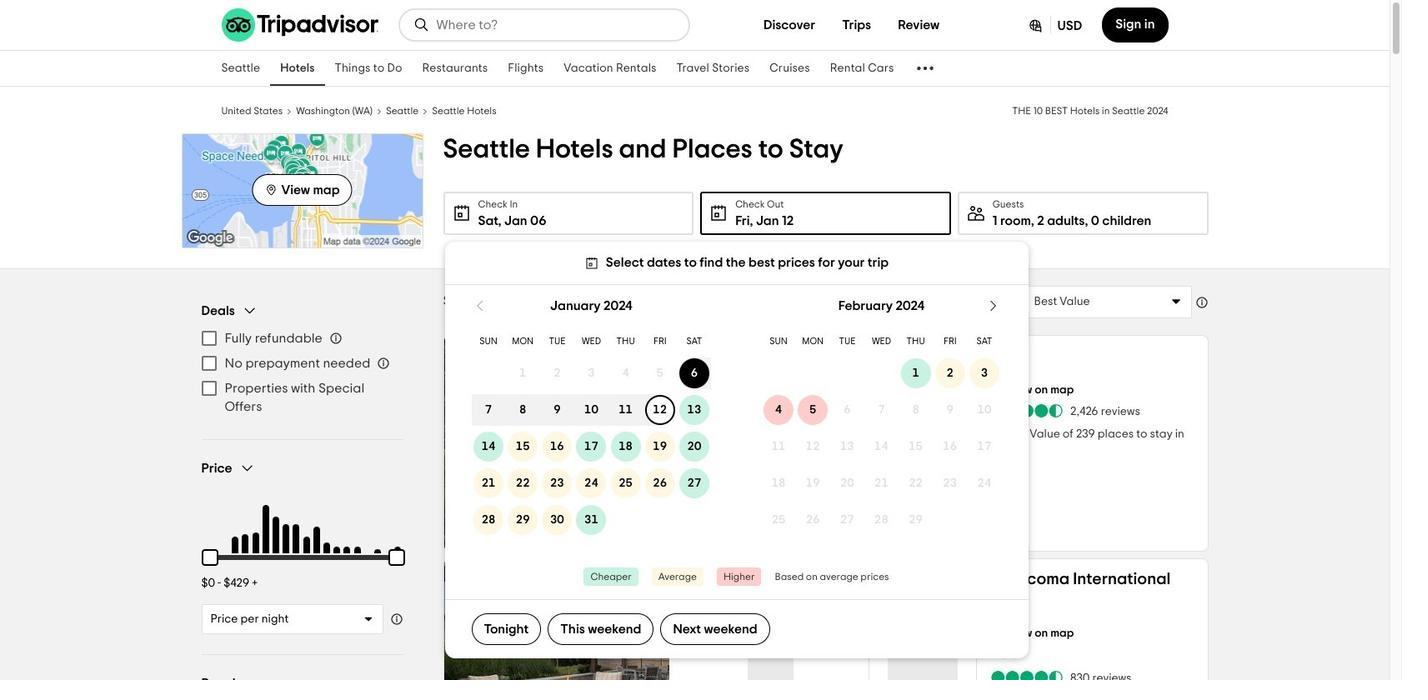 Task type: vqa. For each thing, say whether or not it's contained in the screenshot.
on to the right
no



Task type: locate. For each thing, give the bounding box(es) containing it.
next month image
[[985, 298, 1002, 314]]

search image
[[413, 17, 430, 33]]

1 row group from the left
[[472, 356, 712, 539]]

exterior - veranda image
[[444, 560, 669, 680]]

tripadvisor image
[[221, 8, 378, 42]]

menu
[[201, 326, 403, 419]]

0 horizontal spatial row group
[[472, 356, 712, 539]]

0 horizontal spatial grid
[[472, 285, 712, 539]]

2 row group from the left
[[762, 356, 1002, 539]]

1 horizontal spatial row group
[[762, 356, 1002, 539]]

2 grid from the left
[[762, 285, 1002, 539]]

minimum price slider
[[191, 540, 228, 576]]

None search field
[[400, 10, 688, 40]]

grid
[[472, 285, 712, 539], [762, 285, 1002, 539]]

row
[[472, 328, 712, 356], [762, 328, 1002, 356], [472, 356, 712, 392], [762, 356, 1002, 392], [472, 392, 712, 429], [762, 392, 1002, 429], [472, 429, 712, 466], [762, 429, 1002, 466], [472, 466, 712, 502], [762, 466, 1002, 502], [472, 502, 712, 539], [762, 502, 1002, 539]]

1 vertical spatial group
[[191, 460, 415, 635]]

group
[[201, 303, 403, 419], [191, 460, 415, 635]]

exterior th and pine image
[[444, 336, 669, 551]]

Search search field
[[437, 18, 675, 33]]

1 horizontal spatial grid
[[762, 285, 1002, 539]]

previous month image
[[472, 298, 488, 314]]

row group
[[472, 356, 712, 539], [762, 356, 1002, 539]]

save to a trip image
[[636, 573, 656, 593]]



Task type: describe. For each thing, give the bounding box(es) containing it.
maximum price slider
[[378, 540, 415, 576]]

0 vertical spatial group
[[201, 303, 403, 419]]

carousel of images figure
[[444, 336, 669, 551]]

save to a trip image
[[636, 349, 656, 369]]

1 grid from the left
[[472, 285, 712, 539]]

row group for second 'grid' from the left
[[762, 356, 1002, 539]]

4.5 of 5 bubbles. 2,426 reviews element
[[991, 403, 1141, 419]]

row group for 2nd 'grid' from right
[[472, 356, 712, 539]]

4.5 of 5 bubbles. 830 reviews element
[[991, 670, 1132, 680]]



